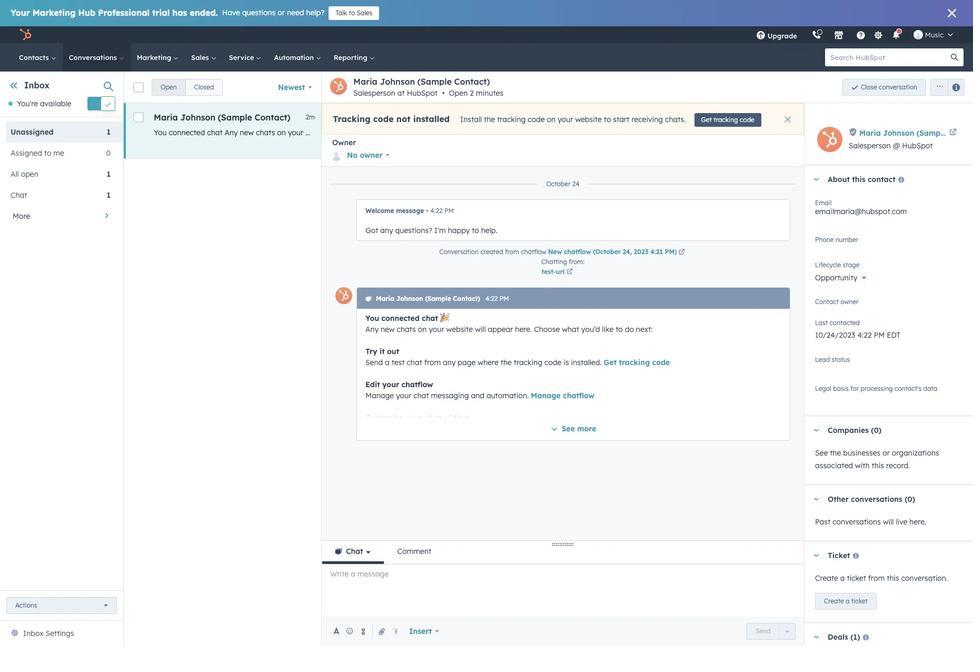 Task type: locate. For each thing, give the bounding box(es) containing it.
group
[[152, 79, 223, 96], [927, 79, 965, 96]]

url
[[556, 268, 565, 276]]

1 vertical spatial next:
[[636, 325, 653, 334]]

0 vertical spatial you'd
[[441, 128, 459, 137]]

the inside the tracking code not installed alert
[[484, 115, 495, 124]]

4:22 up i'm
[[431, 207, 443, 215]]

create
[[815, 574, 839, 584], [824, 598, 844, 606]]

0 horizontal spatial is
[[564, 358, 569, 368]]

1 vertical spatial you'd
[[581, 325, 600, 334]]

ticket for create a ticket
[[852, 598, 868, 606]]

0 horizontal spatial what
[[421, 128, 438, 137]]

will up owner
[[334, 128, 345, 137]]

0 vertical spatial website
[[575, 115, 602, 124]]

you'd up installed.
[[581, 325, 600, 334]]

0 horizontal spatial open
[[161, 83, 177, 91]]

0 horizontal spatial (0)
[[871, 426, 882, 436]]

contact) inside maria johnson (sample contact) salesperson at hubspot • open 2 minutes
[[454, 76, 490, 87]]

no up last
[[815, 302, 826, 312]]

caret image left other
[[813, 499, 820, 501]]

1 horizontal spatial will
[[475, 325, 486, 334]]

2 horizontal spatial send
[[756, 628, 771, 636]]

here. right live
[[910, 518, 927, 527]]

no owner button for owner
[[330, 147, 390, 163]]

0 vertical spatial where
[[659, 128, 680, 137]]

the up automation.
[[501, 358, 512, 368]]

new inside live chat from maria johnson (sample contact) with context you connected chat
any new chats on your website will appear here. choose what you'd like to do next:

try it out 
send a test chat from any page where the tracking code is installed: https://app.hubs row
[[240, 128, 254, 137]]

marketing left hub
[[33, 7, 76, 18]]

will up try it out send a test chat from any page where the tracking code is installed. get tracking code
[[475, 325, 486, 334]]

website left start
[[575, 115, 602, 124]]

1 vertical spatial create
[[824, 598, 844, 606]]

0 vertical spatial chat
[[11, 191, 27, 200]]

1 horizontal spatial see
[[815, 449, 828, 458]]

you'd inside the you connected chat 🎉 any new chats on your website will appear here. choose what you'd like to do next:
[[581, 325, 600, 334]]

chats down maria johnson (sample contact) 4:22 pm
[[397, 325, 416, 334]]

new
[[548, 248, 562, 256]]

Search HubSpot search field
[[825, 48, 954, 66]]

from
[[606, 128, 622, 137], [505, 248, 519, 256], [424, 358, 441, 368], [869, 574, 885, 584]]

what up installed.
[[562, 325, 579, 334]]

0 horizontal spatial it
[[380, 347, 385, 357]]

to left the me at the top left of page
[[44, 149, 51, 158]]

code inside row
[[726, 128, 743, 137]]

(october
[[593, 248, 621, 256]]

close image up https://app.hubs
[[785, 116, 791, 123]]

you for you connected chat 🎉 any new chats on your website will appear here. choose what you'd like to do next:
[[366, 314, 379, 323]]

out
[[533, 128, 545, 137], [387, 347, 399, 357]]

caret image for about this contact
[[813, 178, 820, 181]]

maria johnson (sample contact) 4:22 pm
[[376, 295, 509, 303]]

1 vertical spatial page
[[458, 358, 476, 368]]

1 horizontal spatial what
[[562, 325, 579, 334]]

2 horizontal spatial will
[[883, 518, 894, 527]]

1 horizontal spatial choose
[[534, 325, 560, 334]]

0 horizontal spatial see
[[562, 425, 575, 434]]

you inside the you connected chat 🎉 any new chats on your website will appear here. choose what you'd like to do next:
[[366, 314, 379, 323]]

next:
[[495, 128, 512, 137], [636, 325, 653, 334]]

get right installed.
[[604, 358, 617, 368]]

not
[[397, 114, 411, 124]]

any inside the you connected chat 🎉 any new chats on your website will appear here. choose what you'd like to do next:
[[366, 325, 379, 334]]

1 horizontal spatial you
[[366, 314, 379, 323]]

link opens in a new window image
[[679, 250, 685, 256], [567, 268, 573, 277], [567, 269, 573, 275]]

opportunity
[[815, 273, 858, 283]]

conversations down other conversations (0)
[[833, 518, 881, 527]]

1 horizontal spatial send
[[547, 128, 564, 137]]

1 horizontal spatial on
[[418, 325, 427, 334]]

page inside try it out send a test chat from any page where the tracking code is installed. get tracking code
[[458, 358, 476, 368]]

0 vertical spatial no owner button
[[330, 147, 390, 163]]

chatting from:
[[541, 258, 585, 266]]

1
[[107, 128, 111, 137], [107, 170, 111, 179], [107, 191, 111, 200]]

0 vertical spatial new
[[240, 128, 254, 137]]

0 vertical spatial close image
[[948, 9, 957, 17]]

you connected chat 🎉 any new chats on your website will appear here. choose what you'd like to do next:
[[366, 314, 653, 334]]

here. inside row
[[374, 128, 391, 137]]

0 vertical spatial ticket
[[847, 574, 866, 584]]

salesperson left "@"
[[849, 141, 891, 151]]

it
[[527, 128, 531, 137], [380, 347, 385, 357]]

1 vertical spatial sales
[[191, 53, 211, 62]]

where inside row
[[659, 128, 680, 137]]

johnson for maria johnson (sample contac
[[883, 128, 915, 138]]

caret image inside about this contact dropdown button
[[813, 178, 820, 181]]

(sample up 🎉
[[425, 295, 451, 303]]

it down install the tracking code on your website to start receiving chats.
[[527, 128, 531, 137]]

no down owner
[[347, 151, 358, 160]]

create up deals
[[824, 598, 844, 606]]

no owner button down tracking
[[330, 147, 390, 163]]

close image
[[948, 9, 957, 17], [785, 116, 791, 123]]

contact) down conversation on the left top of the page
[[453, 295, 480, 303]]

test-url link
[[541, 267, 585, 277]]

maria for maria johnson (sample contact) salesperson at hubspot • open 2 minutes
[[353, 76, 378, 87]]

create for create a ticket
[[824, 598, 844, 606]]

1 vertical spatial this
[[872, 462, 884, 471]]

hubspot image
[[19, 28, 32, 41]]

questions
[[242, 8, 276, 17]]

1 horizontal spatial here.
[[515, 325, 532, 334]]

is
[[745, 128, 751, 137], [564, 358, 569, 368]]

like inside live chat from maria johnson (sample contact) with context you connected chat
any new chats on your website will appear here. choose what you'd like to do next:

try it out 
send a test chat from any page where the tracking code is installed: https://app.hubs row
[[461, 128, 473, 137]]

inbox for inbox settings
[[23, 629, 44, 639]]

do inside the you connected chat 🎉 any new chats on your website will appear here. choose what you'd like to do next:
[[625, 325, 634, 334]]

hubspot down maria johnson (sample contac link
[[902, 141, 933, 151]]

2 1 from the top
[[107, 170, 111, 179]]

chat
[[11, 191, 27, 200], [346, 547, 363, 557]]

basis
[[833, 385, 849, 393]]

to down install
[[475, 128, 482, 137]]

connected left 🎉
[[382, 314, 420, 323]]

see left more
[[562, 425, 575, 434]]

caret image inside 'companies (0)' "dropdown button"
[[813, 430, 820, 432]]

associated
[[815, 462, 853, 471]]

0 horizontal spatial page
[[458, 358, 476, 368]]

0 horizontal spatial marketing
[[33, 7, 76, 18]]

1 for unassigned
[[107, 128, 111, 137]]

1 vertical spatial close image
[[785, 116, 791, 123]]

• right message
[[426, 207, 428, 215]]

phone number
[[815, 236, 859, 244]]

appear inside the you connected chat 🎉 any new chats on your website will appear here. choose what you'd like to do next:
[[488, 325, 513, 334]]

1 vertical spatial no owner button
[[815, 297, 963, 314]]

1 vertical spatial (0)
[[905, 495, 916, 505]]

1 horizontal spatial group
[[927, 79, 965, 96]]

1 horizontal spatial 4:22
[[486, 295, 498, 303]]

pm)
[[665, 248, 677, 256]]

connected
[[169, 128, 205, 137], [382, 314, 420, 323]]

1 vertical spatial choose
[[534, 325, 560, 334]]

(0) up live
[[905, 495, 916, 505]]

help button
[[852, 26, 870, 43]]

owner
[[360, 151, 383, 160], [841, 298, 859, 306], [828, 302, 849, 312]]

1 vertical spatial send
[[366, 358, 383, 368]]

2 caret image from the top
[[813, 637, 820, 639]]

1 vertical spatial conversations
[[833, 518, 881, 527]]

any down start
[[624, 128, 637, 137]]

0 vertical spatial try
[[514, 128, 525, 137]]

contact) for maria johnson (sample contact) 4:22 pm
[[453, 295, 480, 303]]

(sample inside live chat from maria johnson (sample contact) with context you connected chat
any new chats on your website will appear here. choose what you'd like to do next:

try it out 
send a test chat from any page where the tracking code is installed: https://app.hubs row
[[218, 112, 252, 123]]

marketplaces image
[[834, 31, 844, 41]]

your marketing hub professional trial has ended. have questions or need help?
[[11, 7, 325, 18]]

1 vertical spatial is
[[564, 358, 569, 368]]

is left installed.
[[564, 358, 569, 368]]

create down ticket
[[815, 574, 839, 584]]

caret image left "about"
[[813, 178, 820, 181]]

page down receiving at the right of page
[[639, 128, 657, 137]]

1 vertical spatial here.
[[515, 325, 532, 334]]

(sample for maria johnson (sample contact) 4:22 pm
[[425, 295, 451, 303]]

contact) up 2
[[454, 76, 490, 87]]

0 horizontal spatial chats
[[256, 128, 275, 137]]

0 horizontal spatial will
[[334, 128, 345, 137]]

happy
[[448, 226, 470, 235]]

2 vertical spatial any
[[443, 358, 456, 368]]

no inside contact owner no owner
[[815, 302, 826, 312]]

here. up try it out send a test chat from any page where the tracking code is installed. get tracking code
[[515, 325, 532, 334]]

0 horizontal spatial close image
[[785, 116, 791, 123]]

install the tracking code on your website to start receiving chats.
[[460, 115, 686, 124]]

reporting
[[334, 53, 370, 62]]

1 horizontal spatial connected
[[382, 314, 420, 323]]

this down ticket dropdown button
[[887, 574, 900, 584]]

0 vertical spatial chats
[[256, 128, 275, 137]]

(sample left contac
[[917, 128, 947, 138]]

0 horizontal spatial salesperson
[[353, 88, 396, 98]]

what down installed
[[421, 128, 438, 137]]

1 group from the left
[[152, 79, 223, 96]]

settings link
[[872, 29, 885, 40]]

other conversations (0)
[[828, 495, 916, 505]]

or inside see the businesses or organizations associated with this record.
[[883, 449, 890, 458]]

connected for you connected chat 🎉 any new chats on your website will appear here. choose what you'd like to do next:
[[382, 314, 420, 323]]

your inside the you connected chat 🎉 any new chats on your website will appear here. choose what you'd like to do next:
[[429, 325, 444, 334]]

(0) up businesses
[[871, 426, 882, 436]]

0 horizontal spatial next:
[[495, 128, 512, 137]]

or left need
[[278, 8, 285, 17]]

contact) down newest
[[255, 112, 291, 123]]

assigned to me
[[11, 149, 64, 158]]

is inside row
[[745, 128, 751, 137]]

website inside row
[[306, 128, 332, 137]]

0 vertical spatial inbox
[[24, 80, 50, 91]]

create inside button
[[824, 598, 844, 606]]

0 vertical spatial get
[[701, 116, 712, 124]]

1 vertical spatial appear
[[488, 325, 513, 334]]

2 manage from the left
[[531, 391, 561, 401]]

0 horizontal spatial on
[[277, 128, 286, 137]]

you're
[[17, 99, 38, 109]]

you'd inside row
[[441, 128, 459, 137]]

choose down the 'not'
[[393, 128, 419, 137]]

2 vertical spatial this
[[887, 574, 900, 584]]

0 horizontal spatial out
[[387, 347, 399, 357]]

connected down maria johnson (sample contact)
[[169, 128, 205, 137]]

last
[[815, 319, 828, 327]]

or up record.
[[883, 449, 890, 458]]

automation link
[[268, 43, 328, 72]]

(sample inside maria johnson (sample contact) salesperson at hubspot • open 2 minutes
[[418, 76, 452, 87]]

0 vertical spatial any
[[624, 128, 637, 137]]

to inside row
[[475, 128, 482, 137]]

no inside popup button
[[347, 151, 358, 160]]

3 caret image from the top
[[813, 555, 820, 558]]

chat inside button
[[346, 547, 363, 557]]

1 horizontal spatial chat
[[346, 547, 363, 557]]

1 vertical spatial inbox
[[23, 629, 44, 639]]

0 vertical spatial out
[[533, 128, 545, 137]]

1 manage from the left
[[366, 391, 394, 401]]

opportunity button
[[815, 268, 963, 285]]

2 vertical spatial send
[[756, 628, 771, 636]]

marketing
[[33, 7, 76, 18], [137, 53, 173, 62]]

appear
[[347, 128, 372, 137], [488, 325, 513, 334]]

open left 2
[[449, 88, 468, 98]]

contac
[[950, 128, 973, 138]]

0 horizontal spatial this
[[852, 175, 866, 184]]

0 horizontal spatial appear
[[347, 128, 372, 137]]

the inside see the businesses or organizations associated with this record.
[[830, 449, 841, 458]]

to up get tracking code link on the bottom right
[[616, 325, 623, 334]]

(sample for maria johnson (sample contact) salesperson at hubspot • open 2 minutes
[[418, 76, 452, 87]]

like down install
[[461, 128, 473, 137]]

caret image
[[813, 178, 820, 181], [813, 499, 820, 501], [813, 555, 820, 558]]

chat
[[207, 128, 223, 137], [588, 128, 604, 137], [422, 314, 438, 323], [407, 358, 422, 368], [414, 391, 429, 401], [425, 414, 442, 423]]

contact) inside live chat from maria johnson (sample contact) with context you connected chat
any new chats on your website will appear here. choose what you'd like to do next:

try it out 
send a test chat from any page where the tracking code is installed: https://app.hubs row
[[255, 112, 291, 123]]

https://app.hubs
[[785, 128, 844, 137]]

the down the chats.
[[682, 128, 693, 137]]

1 vertical spatial contact)
[[255, 112, 291, 123]]

automation.
[[487, 391, 529, 401]]

tracking down get tracking code button
[[695, 128, 724, 137]]

caret image inside deals (1) dropdown button
[[813, 637, 820, 639]]

group containing open
[[152, 79, 223, 96]]

see for see more
[[562, 425, 575, 434]]

email emailmaria@hubspot.com
[[815, 199, 907, 216]]

no owner button up last contacted text box
[[815, 297, 963, 314]]

0 vertical spatial contact)
[[454, 76, 490, 87]]

settings
[[46, 629, 74, 639]]

0 vertical spatial any
[[225, 128, 238, 137]]

1 horizontal spatial get
[[701, 116, 712, 124]]

any
[[624, 128, 637, 137], [380, 226, 393, 235], [443, 358, 456, 368]]

companies
[[828, 426, 869, 436]]

open
[[21, 170, 38, 179]]

here. down tracking code not installed
[[374, 128, 391, 137]]

ticket up create a ticket
[[847, 574, 866, 584]]

out inside row
[[533, 128, 545, 137]]

1 vertical spatial any
[[366, 325, 379, 334]]

(sample for maria johnson (sample contact)
[[218, 112, 252, 123]]

connected inside row
[[169, 128, 205, 137]]

(sample inside maria johnson (sample contac link
[[917, 128, 947, 138]]

like up get tracking code link on the bottom right
[[602, 325, 614, 334]]

0 vertical spatial •
[[442, 88, 445, 98]]

page inside live chat from maria johnson (sample contact) with context you connected chat
any new chats on your website will appear here. choose what you'd like to do next:

try it out 
send a test chat from any page where the tracking code is installed: https://app.hubs row
[[639, 128, 657, 137]]

caret image inside other conversations (0) dropdown button
[[813, 499, 820, 501]]

marketing inside marketing link
[[137, 53, 173, 62]]

sales right talk
[[357, 9, 373, 17]]

open inside maria johnson (sample contact) salesperson at hubspot • open 2 minutes
[[449, 88, 468, 98]]

2 horizontal spatial on
[[547, 115, 556, 124]]

companies (0)
[[828, 426, 882, 436]]

chats down maria johnson (sample contact)
[[256, 128, 275, 137]]

stage
[[843, 261, 860, 269]]

sales up closed
[[191, 53, 211, 62]]

maria
[[353, 76, 378, 87], [154, 112, 178, 123], [860, 128, 881, 138], [376, 295, 395, 303]]

any up messaging
[[443, 358, 456, 368]]

ticket
[[847, 574, 866, 584], [852, 598, 868, 606]]

3 1 from the top
[[107, 191, 111, 200]]

1 vertical spatial you
[[366, 314, 379, 323]]

newest button
[[271, 77, 319, 98]]

website down 2m
[[306, 128, 332, 137]]

to right talk
[[349, 9, 355, 17]]

out inside try it out send a test chat from any page where the tracking code is installed. get tracking code
[[387, 347, 399, 357]]

menu
[[749, 26, 961, 43]]

0 horizontal spatial where
[[478, 358, 499, 368]]

marketing up open "button"
[[137, 53, 173, 62]]

on inside the tracking code not installed alert
[[547, 115, 556, 124]]

do up get tracking code link on the bottom right
[[625, 325, 634, 334]]

0 horizontal spatial here.
[[374, 128, 391, 137]]

appear inside row
[[347, 128, 372, 137]]

1 caret image from the top
[[813, 430, 820, 432]]

0 horizontal spatial send
[[366, 358, 383, 368]]

welcome message • 4:22 pm
[[366, 207, 454, 215]]

close image up music popup button
[[948, 9, 957, 17]]

1 horizontal spatial next:
[[636, 325, 653, 334]]

choose inside row
[[393, 128, 419, 137]]

caret image left deals
[[813, 637, 820, 639]]

the up associated on the bottom right
[[830, 449, 841, 458]]

lead status
[[815, 356, 850, 364]]

caret image for deals (1) dropdown button
[[813, 637, 820, 639]]

salesperson left at
[[353, 88, 396, 98]]

0 vertical spatial send
[[547, 128, 564, 137]]

help?
[[306, 8, 325, 17]]

contact) for maria johnson (sample contact) salesperson at hubspot • open 2 minutes
[[454, 76, 490, 87]]

you inside row
[[154, 128, 167, 137]]

1 caret image from the top
[[813, 178, 820, 181]]

link opens in a new window image
[[679, 248, 685, 258]]

where up "edit your chatflow manage your chat messaging and automation. manage chatflow"
[[478, 358, 499, 368]]

ticket for create a ticket from this conversation.
[[847, 574, 866, 584]]

1 horizontal spatial page
[[639, 128, 657, 137]]

upgrade image
[[756, 31, 766, 41]]

live chat from maria johnson (sample contact) with context you connected chat
any new chats on your website will appear here. choose what you'd like to do next:

try it out 
send a test chat from any page where the tracking code is installed: https://app.hubs row
[[124, 103, 844, 159]]

you'd down installed
[[441, 128, 459, 137]]

get right the chats.
[[701, 116, 712, 124]]

insert button
[[402, 622, 446, 643]]

1 horizontal spatial •
[[442, 88, 445, 98]]

1 vertical spatial on
[[277, 128, 286, 137]]

main content
[[124, 72, 973, 647]]

try it out send a test chat from any page where the tracking code is installed. get tracking code
[[366, 347, 670, 368]]

you're available image
[[8, 102, 13, 106]]

maria inside maria johnson (sample contac link
[[860, 128, 881, 138]]

where inside try it out send a test chat from any page where the tracking code is installed. get tracking code
[[478, 358, 499, 368]]

calling icon image
[[812, 31, 822, 40]]

website inside the tracking code not installed alert
[[575, 115, 602, 124]]

on
[[547, 115, 556, 124], [277, 128, 286, 137], [418, 325, 427, 334]]

menu item
[[805, 26, 807, 43]]

here.
[[374, 128, 391, 137], [515, 325, 532, 334], [910, 518, 927, 527]]

is left installed:
[[745, 128, 751, 137]]

1 vertical spatial try
[[366, 347, 377, 357]]

Phone number text field
[[815, 234, 963, 255]]

website inside the you connected chat 🎉 any new chats on your website will appear here. choose what you'd like to do next:
[[446, 325, 473, 334]]

this right with
[[872, 462, 884, 471]]

conversations link
[[63, 43, 131, 72]]

from down start
[[606, 128, 622, 137]]

your inside row
[[288, 128, 304, 137]]

any inside row
[[225, 128, 238, 137]]

open
[[161, 83, 177, 91], [449, 88, 468, 98]]

contact's
[[895, 385, 922, 393]]

see the businesses or organizations associated with this record.
[[815, 449, 940, 471]]

2 vertical spatial on
[[418, 325, 427, 334]]

see inside see the businesses or organizations associated with this record.
[[815, 449, 828, 458]]

owner up contacted in the right of the page
[[841, 298, 859, 306]]

1 vertical spatial connected
[[382, 314, 420, 323]]

1 horizontal spatial website
[[446, 325, 473, 334]]

conversations inside other conversations (0) dropdown button
[[851, 495, 903, 505]]

inbox up you're available
[[24, 80, 50, 91]]

1 horizontal spatial or
[[883, 449, 890, 458]]

4:22 up the you connected chat 🎉 any new chats on your website will appear here. choose what you'd like to do next:
[[486, 295, 498, 303]]

1 horizontal spatial close image
[[948, 9, 957, 17]]

a inside row
[[566, 128, 571, 137]]

status
[[832, 356, 850, 364]]

to left start
[[604, 115, 611, 124]]

it up edit
[[380, 347, 385, 357]]

send group
[[747, 624, 796, 641]]

get
[[701, 116, 712, 124], [604, 358, 617, 368]]

caret image inside ticket dropdown button
[[813, 555, 820, 558]]

johnson inside row
[[180, 112, 216, 123]]

caret image left 'companies'
[[813, 430, 820, 432]]

conversations
[[851, 495, 903, 505], [833, 518, 881, 527]]

maria for maria johnson (sample contact) 4:22 pm
[[376, 295, 395, 303]]

1 vertical spatial see
[[815, 449, 828, 458]]

this
[[852, 175, 866, 184], [872, 462, 884, 471], [887, 574, 900, 584]]

sales inside button
[[357, 9, 373, 17]]

caret image left ticket
[[813, 555, 820, 558]]

no owner button for contact owner
[[815, 297, 963, 314]]

website down 🎉
[[446, 325, 473, 334]]

install
[[460, 115, 482, 124]]

for
[[851, 385, 859, 393]]

caret image
[[813, 430, 820, 432], [813, 637, 820, 639]]

0 horizontal spatial or
[[278, 8, 285, 17]]

inbox left "settings"
[[23, 629, 44, 639]]

where down the chats.
[[659, 128, 680, 137]]

1 for chat
[[107, 191, 111, 200]]

is inside try it out send a test chat from any page where the tracking code is installed. get tracking code
[[564, 358, 569, 368]]

service link
[[223, 43, 268, 72]]

1 horizontal spatial any
[[443, 358, 456, 368]]

2 caret image from the top
[[813, 499, 820, 501]]

appear down tracking
[[347, 128, 372, 137]]

ticket inside button
[[852, 598, 868, 606]]

group down search button
[[927, 79, 965, 96]]

(sample up installed
[[418, 76, 452, 87]]

available
[[40, 99, 71, 109]]

open down marketing link
[[161, 83, 177, 91]]

1 vertical spatial caret image
[[813, 637, 820, 639]]

search image
[[951, 54, 959, 61]]

maria for maria johnson (sample contact)
[[154, 112, 178, 123]]

manage down edit
[[366, 391, 394, 401]]

choose up try it out send a test chat from any page where the tracking code is installed. get tracking code
[[534, 325, 560, 334]]

1 vertical spatial pm
[[500, 295, 509, 303]]

maria johnson (sample contact)
[[154, 112, 291, 123]]

open inside "button"
[[161, 83, 177, 91]]

connected inside the you connected chat 🎉 any new chats on your website will appear here. choose what you'd like to do next:
[[382, 314, 420, 323]]

like
[[461, 128, 473, 137], [602, 325, 614, 334]]

main content containing maria johnson (sample contact)
[[124, 72, 973, 647]]

appear up try it out send a test chat from any page where the tracking code is installed. get tracking code
[[488, 325, 513, 334]]

2 vertical spatial here.
[[910, 518, 927, 527]]

tracking inside button
[[714, 116, 738, 124]]

get inside button
[[701, 116, 712, 124]]

see
[[562, 425, 575, 434], [815, 449, 828, 458]]

menu containing music
[[749, 26, 961, 43]]

• left 2
[[442, 88, 445, 98]]

1 horizontal spatial sales
[[357, 9, 373, 17]]

close
[[861, 83, 877, 91]]

1 1 from the top
[[107, 128, 111, 137]]

caret image for 'companies (0)' "dropdown button"
[[813, 430, 820, 432]]

hubspot right at
[[407, 88, 438, 98]]

or
[[278, 8, 285, 17], [883, 449, 890, 458]]

0 vertical spatial no
[[347, 151, 358, 160]]

johnson for maria johnson (sample contact)
[[180, 112, 216, 123]]

greg robinson image
[[914, 30, 923, 40]]

me
[[53, 149, 64, 158]]

ticket down create a ticket from this conversation.
[[852, 598, 868, 606]]

message
[[396, 207, 424, 215]]

code inside button
[[740, 116, 755, 124]]

next: up get tracking code link on the bottom right
[[636, 325, 653, 334]]



Task type: describe. For each thing, give the bounding box(es) containing it.
tracking inside row
[[695, 128, 724, 137]]

conversations for other
[[851, 495, 903, 505]]

with
[[855, 462, 870, 471]]

talk
[[336, 9, 347, 17]]

your
[[11, 7, 30, 18]]

legal
[[815, 385, 832, 393]]

to inside button
[[349, 9, 355, 17]]

salesperson inside maria johnson (sample contact) salesperson at hubspot • open 2 minutes
[[353, 88, 396, 98]]

you connected chat any new chats on your website will appear here. choose what you'd like to do next:  try it out  send a test chat from any page where the tracking code is installed: https://app.hubs
[[154, 128, 844, 137]]

lead
[[815, 356, 830, 364]]

it inside try it out send a test chat from any page where the tracking code is installed. get tracking code
[[380, 347, 385, 357]]

1 vertical spatial hubspot
[[902, 141, 933, 151]]

will inside the you connected chat 🎉 any new chats on your website will appear here. choose what you'd like to do next:
[[475, 325, 486, 334]]

chatflow up see more
[[563, 391, 595, 401]]

need
[[287, 8, 304, 17]]

reporting link
[[328, 43, 381, 72]]

automation
[[274, 53, 316, 62]]

🎉
[[440, 314, 450, 323]]

chats.
[[665, 115, 686, 124]]

questions?
[[395, 226, 433, 235]]

owner for no owner
[[360, 151, 383, 160]]

actions button
[[6, 598, 117, 615]]

send inside live chat from maria johnson (sample contact) with context you connected chat
any new chats on your website will appear here. choose what you'd like to do next:

try it out 
send a test chat from any page where the tracking code is installed: https://app.hubs row
[[547, 128, 564, 137]]

talk to sales button
[[329, 6, 379, 20]]

on inside live chat from maria johnson (sample contact) with context you connected chat
any new chats on your website will appear here. choose what you'd like to do next:

try it out 
send a test chat from any page where the tracking code is installed: https://app.hubs row
[[277, 128, 286, 137]]

test inside try it out send a test chat from any page where the tracking code is installed. get tracking code
[[392, 358, 405, 368]]

conversation.
[[902, 574, 948, 584]]

1 vertical spatial any
[[380, 226, 393, 235]]

Last contacted text field
[[815, 326, 963, 342]]

create for create a ticket from this conversation.
[[815, 574, 839, 584]]

notifications button
[[887, 26, 905, 43]]

all open
[[11, 170, 38, 179]]

maria for maria johnson (sample contac
[[860, 128, 881, 138]]

Open button
[[152, 79, 186, 96]]

you for you connected chat any new chats on your website will appear here. choose what you'd like to do next:  try it out  send a test chat from any page where the tracking code is installed: https://app.hubs
[[154, 128, 167, 137]]

try inside try it out send a test chat from any page where the tracking code is installed. get tracking code
[[366, 347, 377, 357]]

contact
[[868, 175, 896, 184]]

inbox for inbox
[[24, 80, 50, 91]]

closed
[[194, 83, 214, 91]]

contacted
[[830, 319, 860, 327]]

from inside live chat from maria johnson (sample contact) with context you connected chat
any new chats on your website will appear here. choose what you'd like to do next:

try it out 
send a test chat from any page where the tracking code is installed: https://app.hubs row
[[606, 128, 622, 137]]

widget
[[444, 414, 469, 423]]

close image inside the tracking code not installed alert
[[785, 116, 791, 123]]

installed
[[413, 114, 450, 124]]

chatflow left "new"
[[521, 248, 547, 256]]

2m
[[306, 113, 315, 121]]

live
[[896, 518, 908, 527]]

insert
[[409, 627, 432, 637]]

record.
[[887, 462, 910, 471]]

organizations
[[892, 449, 940, 458]]

(sample for maria johnson (sample contac
[[917, 128, 947, 138]]

chat inside try it out send a test chat from any page where the tracking code is installed. get tracking code
[[407, 358, 422, 368]]

help image
[[856, 31, 866, 41]]

tracking
[[333, 114, 371, 124]]

get tracking code link
[[604, 358, 670, 368]]

get inside try it out send a test chat from any page where the tracking code is installed. get tracking code
[[604, 358, 617, 368]]

receiving
[[632, 115, 663, 124]]

see more
[[562, 425, 596, 434]]

what inside live chat from maria johnson (sample contact) with context you connected chat
any new chats on your website will appear here. choose what you'd like to do next:

try it out 
send a test chat from any page where the tracking code is installed: https://app.hubs row
[[421, 128, 438, 137]]

conversations for past
[[833, 518, 881, 527]]

choose inside the you connected chat 🎉 any new chats on your website will appear here. choose what you'd like to do next:
[[534, 325, 560, 334]]

johnson for maria johnson (sample contact) 4:22 pm
[[396, 295, 423, 303]]

from down ticket dropdown button
[[869, 574, 885, 584]]

no owner
[[347, 151, 383, 160]]

4:21
[[651, 248, 663, 256]]

chats inside the you connected chat 🎉 any new chats on your website will appear here. choose what you'd like to do next:
[[397, 325, 416, 334]]

0
[[106, 149, 111, 158]]

notifications image
[[892, 31, 901, 41]]

to inside the tracking code not installed alert
[[604, 115, 611, 124]]

get tracking code
[[701, 116, 755, 124]]

deals
[[828, 633, 849, 643]]

close conversation
[[861, 83, 918, 91]]

settings image
[[874, 31, 884, 40]]

(1)
[[851, 633, 860, 643]]

24,
[[623, 248, 632, 256]]

0 horizontal spatial 4:22
[[431, 207, 443, 215]]

send button
[[747, 624, 780, 641]]

maria johnson (sample contact) salesperson at hubspot • open 2 minutes
[[353, 76, 504, 98]]

next: inside the you connected chat 🎉 any new chats on your website will appear here. choose what you'd like to do next:
[[636, 325, 653, 334]]

got
[[366, 226, 378, 235]]

contacts
[[19, 53, 51, 62]]

marketplaces button
[[828, 26, 850, 43]]

0 horizontal spatial sales
[[191, 53, 211, 62]]

1 vertical spatial •
[[426, 207, 428, 215]]

chats inside row
[[256, 128, 275, 137]]

see for see the businesses or organizations associated with this record.
[[815, 449, 828, 458]]

chat inside "edit your chatflow manage your chat messaging and automation. manage chatflow"
[[414, 391, 429, 401]]

unassigned
[[11, 128, 54, 137]]

to inside the you connected chat 🎉 any new chats on your website will appear here. choose what you'd like to do next:
[[616, 325, 623, 334]]

caret image for ticket
[[813, 555, 820, 558]]

last contacted
[[815, 319, 860, 327]]

chat inside the you connected chat 🎉 any new chats on your website will appear here. choose what you'd like to do next:
[[422, 314, 438, 323]]

data
[[924, 385, 938, 393]]

here. inside the you connected chat 🎉 any new chats on your website will appear here. choose what you'd like to do next:
[[515, 325, 532, 334]]

professional
[[98, 7, 150, 18]]

2023
[[634, 248, 649, 256]]

inbox settings link
[[23, 628, 74, 641]]

1 horizontal spatial pm
[[500, 295, 509, 303]]

start
[[613, 115, 630, 124]]

like inside the you connected chat 🎉 any new chats on your website will appear here. choose what you'd like to do next:
[[602, 325, 614, 334]]

(0) inside dropdown button
[[905, 495, 916, 505]]

2 group from the left
[[927, 79, 965, 96]]

the inside live chat from maria johnson (sample contact) with context you connected chat
any new chats on your website will appear here. choose what you'd like to do next:

try it out 
send a test chat from any page where the tracking code is installed: https://app.hubs row
[[682, 128, 693, 137]]

1 vertical spatial 4:22
[[486, 295, 498, 303]]

send inside the send button
[[756, 628, 771, 636]]

Closed button
[[185, 79, 223, 96]]

contact) for maria johnson (sample contact)
[[255, 112, 291, 123]]

about
[[828, 175, 850, 184]]

installed.
[[571, 358, 602, 368]]

any inside row
[[624, 128, 637, 137]]

@
[[893, 141, 900, 151]]

will inside row
[[334, 128, 345, 137]]

new chatflow (october 24, 2023 4:21 pm) link
[[548, 248, 687, 258]]

owner up last contacted
[[828, 302, 849, 312]]

test inside row
[[573, 128, 586, 137]]

search button
[[946, 48, 964, 66]]

it inside row
[[527, 128, 531, 137]]

or inside your marketing hub professional trial has ended. have questions or need help?
[[278, 8, 285, 17]]

deals (1) button
[[805, 624, 963, 647]]

upgrade
[[768, 32, 797, 40]]

ticket button
[[805, 542, 963, 571]]

the inside try it out send a test chat from any page where the tracking code is installed. get tracking code
[[501, 358, 512, 368]]

on inside the you connected chat 🎉 any new chats on your website will appear here. choose what you'd like to do next:
[[418, 325, 427, 334]]

messaging
[[431, 391, 469, 401]]

has
[[172, 7, 187, 18]]

johnson for maria johnson (sample contact) salesperson at hubspot • open 2 minutes
[[380, 76, 415, 87]]

a inside try it out send a test chat from any page where the tracking code is installed. get tracking code
[[385, 358, 390, 368]]

what inside the you connected chat 🎉 any new chats on your website will appear here. choose what you'd like to do next:
[[562, 325, 579, 334]]

from:
[[569, 258, 585, 266]]

a inside button
[[846, 598, 850, 606]]

lifecycle stage
[[815, 261, 860, 269]]

this inside see the businesses or organizations associated with this record.
[[872, 462, 884, 471]]

customize
[[366, 414, 404, 423]]

tracking up automation.
[[514, 358, 543, 368]]

1 horizontal spatial salesperson
[[849, 141, 891, 151]]

new inside the you connected chat 🎉 any new chats on your website will appear here. choose what you'd like to do next:
[[381, 325, 395, 334]]

at
[[398, 88, 405, 98]]

chatflow up from:
[[564, 248, 591, 256]]

phone
[[815, 236, 834, 244]]

tracking code not installed alert
[[322, 103, 804, 135]]

i'm
[[435, 226, 446, 235]]

comment button
[[384, 542, 445, 565]]

contact
[[815, 298, 839, 306]]

this inside dropdown button
[[852, 175, 866, 184]]

hubspot inside maria johnson (sample contact) salesperson at hubspot • open 2 minutes
[[407, 88, 438, 98]]

marketing link
[[131, 43, 185, 72]]

send inside try it out send a test chat from any page where the tracking code is installed. get tracking code
[[366, 358, 383, 368]]

connected for you connected chat any new chats on your website will appear here. choose what you'd like to do next:  try it out  send a test chat from any page where the tracking code is installed: https://app.hubs
[[169, 128, 205, 137]]

to left help.
[[472, 226, 479, 235]]

owner
[[332, 138, 356, 147]]

edit
[[366, 380, 380, 390]]

tracking right installed.
[[619, 358, 650, 368]]

your inside the tracking code not installed alert
[[558, 115, 573, 124]]

all
[[11, 170, 19, 179]]

legal basis for processing contact's data
[[815, 385, 938, 393]]

tracking up you connected chat any new chats on your website will appear here. choose what you'd like to do next:  try it out  send a test chat from any page where the tracking code is installed: https://app.hubs in the top of the page
[[497, 115, 526, 124]]

from right created
[[505, 248, 519, 256]]

manage chatflow link
[[531, 391, 595, 401]]

create a ticket from this conversation.
[[815, 574, 948, 584]]

do inside row
[[484, 128, 493, 137]]

24
[[572, 180, 580, 188]]

chatflow up customize your chat widget
[[402, 380, 433, 390]]

link opens in a new window image inside new chatflow (october 24, 2023 4:21 pm) link
[[679, 250, 685, 256]]

any inside try it out send a test chat from any page where the tracking code is installed. get tracking code
[[443, 358, 456, 368]]

email
[[815, 199, 832, 207]]

contact owner no owner
[[815, 298, 859, 312]]

0 vertical spatial pm
[[445, 207, 454, 215]]

past
[[815, 518, 831, 527]]

get tracking code button
[[695, 113, 762, 127]]

• inside maria johnson (sample contact) salesperson at hubspot • open 2 minutes
[[442, 88, 445, 98]]

1 for all open
[[107, 170, 111, 179]]

(0) inside "dropdown button"
[[871, 426, 882, 436]]

actions
[[15, 602, 37, 610]]

2 vertical spatial will
[[883, 518, 894, 527]]

maria johnson (sample contac link
[[860, 127, 973, 139]]

try inside live chat from maria johnson (sample contact) with context you connected chat
any new chats on your website will appear here. choose what you'd like to do next:

try it out 
send a test chat from any page where the tracking code is installed: https://app.hubs row
[[514, 128, 525, 137]]

from inside try it out send a test chat from any page where the tracking code is installed. get tracking code
[[424, 358, 441, 368]]

owner for contact owner no owner
[[841, 298, 859, 306]]

next: inside live chat from maria johnson (sample contact) with context you connected chat
any new chats on your website will appear here. choose what you'd like to do next:

try it out 
send a test chat from any page where the tracking code is installed: https://app.hubs row
[[495, 128, 512, 137]]



Task type: vqa. For each thing, say whether or not it's contained in the screenshot.
& associated with Users
no



